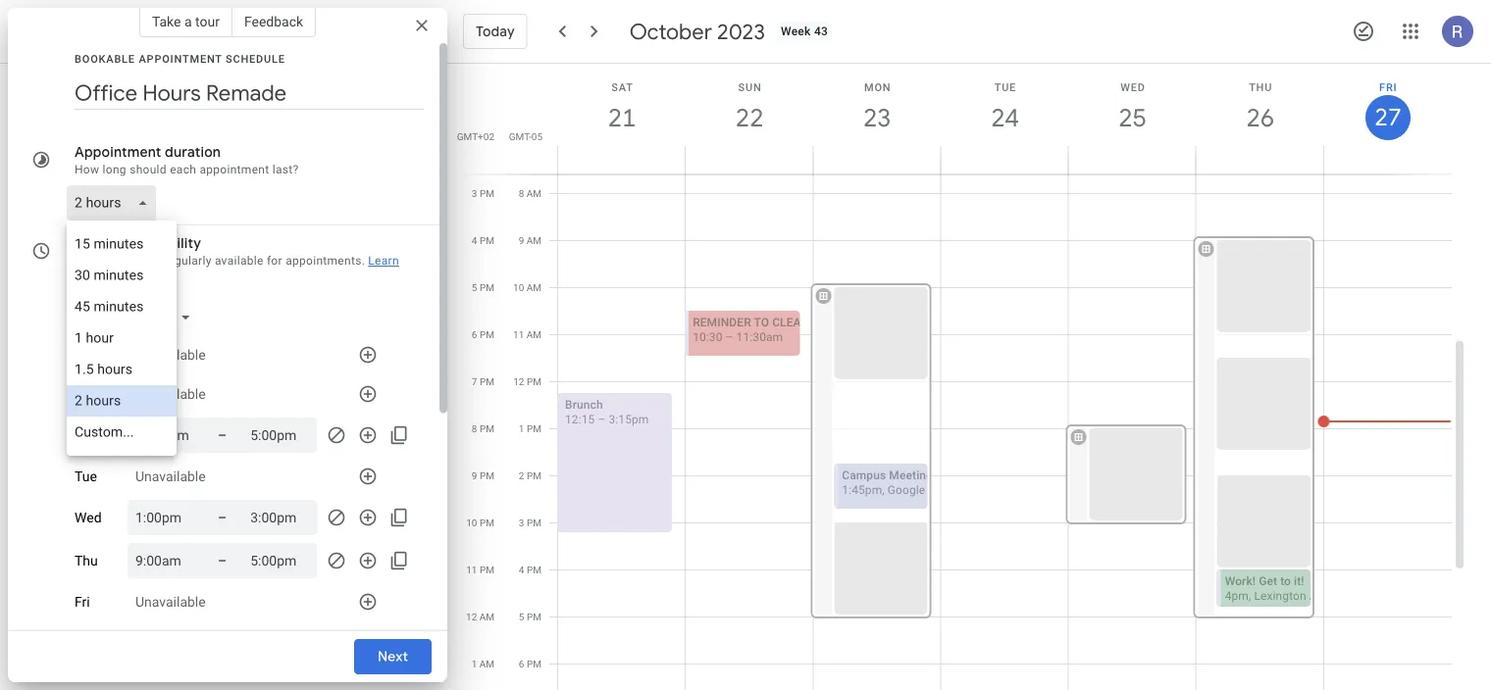 Task type: locate. For each thing, give the bounding box(es) containing it.
0 horizontal spatial 3
[[472, 188, 477, 200]]

0 horizontal spatial 5 pm
[[472, 282, 495, 294]]

sun inside sun 22
[[739, 81, 762, 93]]

1 horizontal spatial 12
[[514, 376, 525, 388]]

3 option from the top
[[67, 291, 177, 323]]

6 option from the top
[[67, 386, 177, 417]]

8
[[519, 188, 524, 200], [472, 423, 477, 435]]

thu
[[1249, 81, 1273, 93], [75, 553, 98, 569]]

1 vertical spatial mon
[[75, 428, 102, 444]]

1 vertical spatial 1
[[472, 659, 477, 671]]

meeting
[[889, 469, 933, 483]]

pm down 9 pm
[[480, 518, 495, 529]]

24 column header
[[941, 64, 1069, 174]]

0 vertical spatial 4 pm
[[472, 235, 495, 247]]

lexington
[[1255, 590, 1307, 604]]

gmt+02
[[457, 131, 495, 142]]

1 vertical spatial sun
[[75, 386, 98, 403]]

4 right the 11 pm
[[519, 565, 525, 577]]

1 for 1 pm
[[519, 423, 525, 435]]

0 horizontal spatial mon
[[75, 428, 102, 444]]

1 vertical spatial ,
[[1249, 590, 1252, 604]]

mon for mon
[[75, 428, 102, 444]]

3 unavailable from the top
[[135, 469, 206, 485]]

1 vertical spatial 4
[[519, 565, 525, 577]]

Start time on Mondays text field
[[135, 424, 194, 448]]

6 pm left the 11 am on the left
[[472, 329, 495, 341]]

0 vertical spatial 12
[[514, 376, 525, 388]]

6 right 1 am
[[519, 659, 525, 671]]

8 pm
[[472, 423, 495, 435]]

1 horizontal spatial 8
[[519, 188, 524, 200]]

5 pm
[[472, 282, 495, 294], [519, 612, 542, 624]]

take a tour button
[[139, 6, 232, 37]]

pm left 12:15
[[527, 423, 542, 435]]

0 horizontal spatial tue
[[75, 469, 97, 485]]

mon
[[865, 81, 892, 93], [75, 428, 102, 444]]

0 vertical spatial sun
[[739, 81, 762, 93]]

End time on Thursdays text field
[[250, 550, 309, 573]]

gmt-
[[509, 131, 532, 142]]

appointment duration how long should each appointment last?
[[75, 143, 299, 177]]

1 vertical spatial 12
[[466, 612, 477, 624]]

6 up 7 at the bottom left of the page
[[472, 329, 477, 341]]

0 horizontal spatial fri
[[75, 594, 90, 611]]

, left google at the right of page
[[883, 484, 885, 498]]

10
[[513, 282, 524, 294], [466, 518, 477, 529]]

sun
[[739, 81, 762, 93], [75, 386, 98, 403]]

sat down more
[[75, 347, 95, 363]]

10:30
[[693, 331, 723, 344]]

9 up 10 am
[[519, 235, 524, 247]]

0 horizontal spatial 12
[[466, 612, 477, 624]]

fri
[[1380, 81, 1398, 93], [75, 594, 90, 611]]

End time on Wednesdays text field
[[250, 506, 309, 530]]

wed for wed
[[75, 510, 102, 526]]

learn
[[368, 254, 399, 268]]

5 option from the top
[[67, 354, 177, 386]]

7 pm
[[472, 376, 495, 388]]

1 unavailable from the top
[[135, 347, 206, 363]]

0 vertical spatial 4
[[472, 235, 477, 247]]

0 horizontal spatial 8
[[472, 423, 477, 435]]

am down 8 am
[[527, 235, 542, 247]]

0 horizontal spatial wed
[[75, 510, 102, 526]]

0 vertical spatial sat
[[612, 81, 634, 93]]

unavailable
[[135, 347, 206, 363], [135, 386, 206, 403], [135, 469, 206, 485], [135, 594, 206, 611]]

thu for thu
[[75, 553, 98, 569]]

– right start time on mondays text box
[[218, 427, 227, 444]]

fri for fri
[[75, 594, 90, 611]]

12 am
[[466, 612, 495, 624]]

thu left 'start time on thursdays' text field
[[75, 553, 98, 569]]

5 pm right 12 am
[[519, 612, 542, 624]]

1 horizontal spatial 3
[[519, 518, 525, 529]]

1 horizontal spatial 4
[[519, 565, 525, 577]]

mon inside 'mon 23'
[[865, 81, 892, 93]]

duration
[[165, 143, 221, 161]]

1 horizontal spatial fri
[[1380, 81, 1398, 93]]

11 down 10 am
[[513, 329, 524, 341]]

friday, october 27, today element
[[1366, 95, 1411, 140]]

1 horizontal spatial mon
[[865, 81, 892, 93]]

4 pm
[[472, 235, 495, 247], [519, 565, 542, 577]]

3 pm down 2 pm
[[519, 518, 542, 529]]

10 pm
[[466, 518, 495, 529]]

when
[[96, 254, 125, 268]]

reminder to clean 10:30 – 11:30am
[[693, 316, 810, 344]]

0 vertical spatial fri
[[1380, 81, 1398, 93]]

3 pm left 8 am
[[472, 188, 495, 200]]

1 vertical spatial wed
[[75, 510, 102, 526]]

1 vertical spatial tue
[[75, 469, 97, 485]]

grid
[[455, 64, 1468, 691]]

1 horizontal spatial sat
[[612, 81, 634, 93]]

campus
[[842, 469, 886, 483]]

sun 22
[[735, 81, 763, 134]]

wed up wednesday, october 25 element at the top right of the page
[[1121, 81, 1146, 93]]

fri inside fri 27
[[1380, 81, 1398, 93]]

1 vertical spatial 8
[[472, 423, 477, 435]]

0 horizontal spatial 10
[[466, 518, 477, 529]]

0 horizontal spatial 6
[[472, 329, 477, 341]]

– right 'start time on thursdays' text field
[[218, 553, 227, 569]]

1 vertical spatial 4 pm
[[519, 565, 542, 577]]

2 pm
[[519, 471, 542, 482]]

option
[[67, 229, 177, 260], [67, 260, 177, 291], [67, 291, 177, 323], [67, 323, 177, 354], [67, 354, 177, 386], [67, 386, 177, 417], [67, 417, 177, 448]]

8 down 7 at the bottom left of the page
[[472, 423, 477, 435]]

sat
[[612, 81, 634, 93], [75, 347, 95, 363]]

0 horizontal spatial 9
[[472, 471, 477, 482]]

last?
[[273, 163, 299, 177]]

sat for sat
[[75, 347, 95, 363]]

0 horizontal spatial 4
[[472, 235, 477, 247]]

5 right 12 am
[[519, 612, 525, 624]]

1 horizontal spatial 9
[[519, 235, 524, 247]]

3 pm
[[472, 188, 495, 200], [519, 518, 542, 529]]

1 down 12 am
[[472, 659, 477, 671]]

9 left 2
[[472, 471, 477, 482]]

mon for mon 23
[[865, 81, 892, 93]]

0 vertical spatial 11
[[513, 329, 524, 341]]

, inside work! get to it! 4pm , lexington avenue
[[1249, 590, 1252, 604]]

pm
[[480, 188, 495, 200], [480, 235, 495, 247], [480, 282, 495, 294], [480, 329, 495, 341], [480, 376, 495, 388], [527, 376, 542, 388], [480, 423, 495, 435], [527, 423, 542, 435], [480, 471, 495, 482], [527, 471, 542, 482], [480, 518, 495, 529], [527, 518, 542, 529], [480, 565, 495, 577], [527, 565, 542, 577], [527, 612, 542, 624], [527, 659, 542, 671]]

0 vertical spatial tue
[[995, 81, 1017, 93]]

8 up 9 am
[[519, 188, 524, 200]]

1 horizontal spatial 11
[[513, 329, 524, 341]]

wed inside wed 25
[[1121, 81, 1146, 93]]

clean
[[773, 316, 810, 330]]

tue
[[995, 81, 1017, 93], [75, 469, 97, 485]]

– for wed
[[218, 510, 227, 526]]

Start time on Wednesdays text field
[[135, 506, 194, 530]]

take a tour
[[152, 13, 220, 29]]

12 pm
[[514, 376, 542, 388]]

None field
[[67, 185, 164, 221]]

3:15pm
[[609, 413, 649, 427]]

1 right "8 pm"
[[519, 423, 525, 435]]

fri 27
[[1374, 81, 1401, 133]]

thu 26
[[1246, 81, 1274, 134]]

campus meeting rescheduled 1:45pm , google meet
[[842, 469, 1017, 498]]

– inside brunch 12:15 – 3:15pm
[[598, 413, 606, 427]]

10 for 10 pm
[[466, 518, 477, 529]]

4 pm left 9 am
[[472, 235, 495, 247]]

0 vertical spatial 8
[[519, 188, 524, 200]]

3 right 10 pm
[[519, 518, 525, 529]]

am
[[527, 188, 542, 200], [527, 235, 542, 247], [527, 282, 542, 294], [527, 329, 542, 341], [480, 612, 495, 624], [480, 659, 495, 671]]

am for 9 am
[[527, 235, 542, 247]]

thu up thursday, october 26 element
[[1249, 81, 1273, 93]]

– inside reminder to clean 10:30 – 11:30am
[[726, 331, 734, 344]]

11
[[513, 329, 524, 341], [466, 565, 477, 577]]

1 vertical spatial fri
[[75, 594, 90, 611]]

week
[[781, 25, 811, 38]]

1 vertical spatial sat
[[75, 347, 95, 363]]

8 for 8 pm
[[472, 423, 477, 435]]

0 horizontal spatial thu
[[75, 553, 98, 569]]

duration list box
[[67, 221, 177, 456]]

4 unavailable from the top
[[135, 594, 206, 611]]

11 am
[[513, 329, 542, 341]]

am up 1 am
[[480, 612, 495, 624]]

1 vertical spatial 10
[[466, 518, 477, 529]]

1 horizontal spatial thu
[[1249, 81, 1273, 93]]

1 horizontal spatial ,
[[1249, 590, 1252, 604]]

0 horizontal spatial 6 pm
[[472, 329, 495, 341]]

0 horizontal spatial 4 pm
[[472, 235, 495, 247]]

– right start time on wednesdays text box
[[218, 510, 227, 526]]

rescheduled
[[936, 469, 1017, 483]]

to
[[754, 316, 769, 330]]

6
[[472, 329, 477, 341], [519, 659, 525, 671]]

mon left start time on mondays text box
[[75, 428, 102, 444]]

1 vertical spatial 9
[[472, 471, 477, 482]]

– down reminder
[[726, 331, 734, 344]]

1 horizontal spatial sun
[[739, 81, 762, 93]]

, down 'work!' at the right bottom of the page
[[1249, 590, 1252, 604]]

0 vertical spatial ,
[[883, 484, 885, 498]]

4 option from the top
[[67, 323, 177, 354]]

22 column header
[[685, 64, 814, 174]]

0 vertical spatial 3
[[472, 188, 477, 200]]

–
[[726, 331, 734, 344], [598, 413, 606, 427], [218, 427, 227, 444], [218, 510, 227, 526], [218, 553, 227, 569]]

1 vertical spatial 5
[[519, 612, 525, 624]]

10 am
[[513, 282, 542, 294]]

tuesday, october 24 element
[[983, 95, 1028, 140]]

0 vertical spatial 9
[[519, 235, 524, 247]]

27
[[1374, 102, 1401, 133]]

am down 9 am
[[527, 282, 542, 294]]

11 up 12 am
[[466, 565, 477, 577]]

thu inside thu 26
[[1249, 81, 1273, 93]]

9
[[519, 235, 524, 247], [472, 471, 477, 482]]

23
[[862, 102, 890, 134]]

pm right 1 am
[[527, 659, 542, 671]]

sun for sun 22
[[739, 81, 762, 93]]

wed left start time on wednesdays text box
[[75, 510, 102, 526]]

12 right "7 pm" on the left of the page
[[514, 376, 525, 388]]

appointment
[[139, 53, 222, 65]]

mon up monday, october 23 element
[[865, 81, 892, 93]]

sat up saturday, october 21 'element'
[[612, 81, 634, 93]]

4
[[472, 235, 477, 247], [519, 565, 525, 577]]

0 vertical spatial 10
[[513, 282, 524, 294]]

tour
[[195, 13, 220, 29]]

2 unavailable from the top
[[135, 386, 206, 403]]

1 horizontal spatial tue
[[995, 81, 1017, 93]]

am up 12 pm
[[527, 329, 542, 341]]

0 horizontal spatial 1
[[472, 659, 477, 671]]

26 column header
[[1196, 64, 1325, 174]]

0 vertical spatial 5
[[472, 282, 477, 294]]

0 vertical spatial 6 pm
[[472, 329, 495, 341]]

0 vertical spatial thu
[[1249, 81, 1273, 93]]

1 horizontal spatial 4 pm
[[519, 565, 542, 577]]

am up 9 am
[[527, 188, 542, 200]]

1 vertical spatial 11
[[466, 565, 477, 577]]

am for 12 am
[[480, 612, 495, 624]]

tue inside "tue 24"
[[995, 81, 1017, 93]]

3 left 8 am
[[472, 188, 477, 200]]

1 horizontal spatial 10
[[513, 282, 524, 294]]

1 vertical spatial 5 pm
[[519, 612, 542, 624]]

pm down 2 pm
[[527, 518, 542, 529]]

0 horizontal spatial 3 pm
[[472, 188, 495, 200]]

0 vertical spatial 1
[[519, 423, 525, 435]]

,
[[883, 484, 885, 498], [1249, 590, 1252, 604]]

10 up the 11 pm
[[466, 518, 477, 529]]

12 down the 11 pm
[[466, 612, 477, 624]]

am for 11 am
[[527, 329, 542, 341]]

today
[[476, 23, 515, 40]]

– right 12:15
[[598, 413, 606, 427]]

0 horizontal spatial sat
[[75, 347, 95, 363]]

available
[[215, 254, 264, 268]]

1 vertical spatial 3
[[519, 518, 525, 529]]

tue for tue
[[75, 469, 97, 485]]

0 vertical spatial mon
[[865, 81, 892, 93]]

End time on Mondays text field
[[250, 424, 309, 448]]

0 horizontal spatial 11
[[466, 565, 477, 577]]

6 pm
[[472, 329, 495, 341], [519, 659, 542, 671]]

pm right the 11 pm
[[527, 565, 542, 577]]

10 up the 11 am on the left
[[513, 282, 524, 294]]

sun for sun
[[75, 386, 98, 403]]

1 option from the top
[[67, 229, 177, 260]]

5 left 10 am
[[472, 282, 477, 294]]

next button
[[354, 634, 432, 681]]

4 left 9 am
[[472, 235, 477, 247]]

0 vertical spatial wed
[[1121, 81, 1146, 93]]

sat inside sat 21
[[612, 81, 634, 93]]

5
[[472, 282, 477, 294], [519, 612, 525, 624]]

5 pm left 10 am
[[472, 282, 495, 294]]

0 horizontal spatial ,
[[883, 484, 885, 498]]

1 horizontal spatial 3 pm
[[519, 518, 542, 529]]

am for 8 am
[[527, 188, 542, 200]]

43
[[815, 25, 828, 38]]

general
[[75, 235, 127, 252]]

1 horizontal spatial wed
[[1121, 81, 1146, 93]]

1 horizontal spatial 6 pm
[[519, 659, 542, 671]]

4 pm right the 11 pm
[[519, 565, 542, 577]]

1 horizontal spatial 1
[[519, 423, 525, 435]]

0 horizontal spatial sun
[[75, 386, 98, 403]]

6 pm right 1 am
[[519, 659, 542, 671]]

grid containing 21
[[455, 64, 1468, 691]]

1 vertical spatial 6
[[519, 659, 525, 671]]

fri for fri 27
[[1380, 81, 1398, 93]]

general availability
[[75, 235, 201, 252]]

pm right 2
[[527, 471, 542, 482]]

am down 12 am
[[480, 659, 495, 671]]

pm left 9 am
[[480, 235, 495, 247]]

saturday, october 21 element
[[600, 95, 645, 140]]

1
[[519, 423, 525, 435], [472, 659, 477, 671]]

gmt-05
[[509, 131, 543, 142]]

12:15
[[565, 413, 595, 427]]

avenue
[[1310, 590, 1349, 604]]

1 vertical spatial thu
[[75, 553, 98, 569]]



Task type: describe. For each thing, give the bounding box(es) containing it.
more
[[75, 270, 103, 284]]

regularly
[[164, 254, 212, 268]]

set
[[75, 254, 93, 268]]

, inside campus meeting rescheduled 1:45pm , google meet
[[883, 484, 885, 498]]

pm up 1 pm
[[527, 376, 542, 388]]

27 column header
[[1324, 64, 1452, 174]]

it!
[[1295, 575, 1305, 589]]

9 for 9 pm
[[472, 471, 477, 482]]

sat 21
[[607, 81, 635, 134]]

25 column header
[[1068, 64, 1197, 174]]

7
[[472, 376, 477, 388]]

wednesday, october 25 element
[[1111, 95, 1156, 140]]

learn more
[[75, 254, 399, 284]]

24
[[990, 102, 1018, 134]]

meet
[[929, 484, 956, 498]]

4pm
[[1225, 590, 1249, 604]]

11:30am
[[737, 331, 783, 344]]

23 column header
[[813, 64, 942, 174]]

Start time on Thursdays text field
[[135, 550, 194, 573]]

long
[[103, 163, 126, 177]]

appointment
[[75, 143, 161, 161]]

11 pm
[[466, 565, 495, 577]]

pm left 10 am
[[480, 282, 495, 294]]

get
[[1259, 575, 1278, 589]]

next
[[378, 649, 408, 666]]

25
[[1118, 102, 1146, 134]]

– for thu
[[218, 553, 227, 569]]

wed 25
[[1118, 81, 1146, 134]]

– for mon
[[218, 427, 227, 444]]

am for 10 am
[[527, 282, 542, 294]]

10 for 10 am
[[513, 282, 524, 294]]

thu for thu 26
[[1249, 81, 1273, 93]]

appointment
[[200, 163, 269, 177]]

1 pm
[[519, 423, 542, 435]]

to
[[1281, 575, 1292, 589]]

9 pm
[[472, 471, 495, 482]]

tue 24
[[990, 81, 1018, 134]]

0 horizontal spatial 5
[[472, 282, 477, 294]]

8 for 8 am
[[519, 188, 524, 200]]

21 column header
[[557, 64, 686, 174]]

sunday, october 22 element
[[727, 95, 773, 140]]

1 horizontal spatial 5 pm
[[519, 612, 542, 624]]

learn more link
[[75, 254, 399, 284]]

11 for 11 am
[[513, 329, 524, 341]]

unavailable for tue
[[135, 469, 206, 485]]

8 am
[[519, 188, 542, 200]]

sat for sat 21
[[612, 81, 634, 93]]

2 option from the top
[[67, 260, 177, 291]]

0 vertical spatial 3 pm
[[472, 188, 495, 200]]

1 vertical spatial 6 pm
[[519, 659, 542, 671]]

brunch
[[565, 398, 603, 412]]

take
[[152, 13, 181, 29]]

1:45pm
[[842, 484, 883, 498]]

mon 23
[[862, 81, 892, 134]]

0 vertical spatial 5 pm
[[472, 282, 495, 294]]

1 horizontal spatial 5
[[519, 612, 525, 624]]

google
[[888, 484, 926, 498]]

21
[[607, 102, 635, 134]]

unavailable for fri
[[135, 594, 206, 611]]

pm left the 11 am on the left
[[480, 329, 495, 341]]

pm left 8 am
[[480, 188, 495, 200]]

should
[[130, 163, 167, 177]]

Add title text field
[[75, 79, 424, 108]]

1 horizontal spatial 6
[[519, 659, 525, 671]]

1 vertical spatial 3 pm
[[519, 518, 542, 529]]

availability
[[131, 235, 201, 252]]

12 for 12 am
[[466, 612, 477, 624]]

appointments.
[[286, 254, 365, 268]]

set when you're regularly available for appointments.
[[75, 254, 365, 268]]

2023
[[717, 18, 765, 45]]

reminder
[[693, 316, 751, 330]]

pm right 7 at the bottom left of the page
[[480, 376, 495, 388]]

you're
[[128, 254, 161, 268]]

12 for 12 pm
[[514, 376, 525, 388]]

today button
[[463, 8, 528, 55]]

tue for tue 24
[[995, 81, 1017, 93]]

work! get to it! 4pm , lexington avenue
[[1225, 575, 1349, 604]]

pm left 1 pm
[[480, 423, 495, 435]]

9 for 9 am
[[519, 235, 524, 247]]

05
[[532, 131, 543, 142]]

2
[[519, 471, 525, 482]]

wed for wed 25
[[1121, 81, 1146, 93]]

brunch 12:15 – 3:15pm
[[565, 398, 649, 427]]

26
[[1246, 102, 1274, 134]]

1 am
[[472, 659, 495, 671]]

9 am
[[519, 235, 542, 247]]

for
[[267, 254, 283, 268]]

unavailable for sat
[[135, 347, 206, 363]]

thursday, october 26 element
[[1238, 95, 1283, 140]]

bookable appointment schedule
[[75, 53, 285, 65]]

october 2023
[[630, 18, 765, 45]]

a
[[184, 13, 192, 29]]

october
[[630, 18, 712, 45]]

feedback button
[[232, 6, 316, 37]]

feedback
[[244, 13, 303, 29]]

22
[[735, 102, 763, 134]]

pm left 2
[[480, 471, 495, 482]]

am for 1 am
[[480, 659, 495, 671]]

week 43
[[781, 25, 828, 38]]

each
[[170, 163, 196, 177]]

pm down 10 pm
[[480, 565, 495, 577]]

bookable
[[75, 53, 135, 65]]

1 for 1 am
[[472, 659, 477, 671]]

11 for 11 pm
[[466, 565, 477, 577]]

0 vertical spatial 6
[[472, 329, 477, 341]]

monday, october 23 element
[[855, 95, 900, 140]]

work!
[[1225, 575, 1256, 589]]

how
[[75, 163, 99, 177]]

unavailable for sun
[[135, 386, 206, 403]]

7 option from the top
[[67, 417, 177, 448]]

pm right 12 am
[[527, 612, 542, 624]]



Task type: vqa. For each thing, say whether or not it's contained in the screenshot.
05
yes



